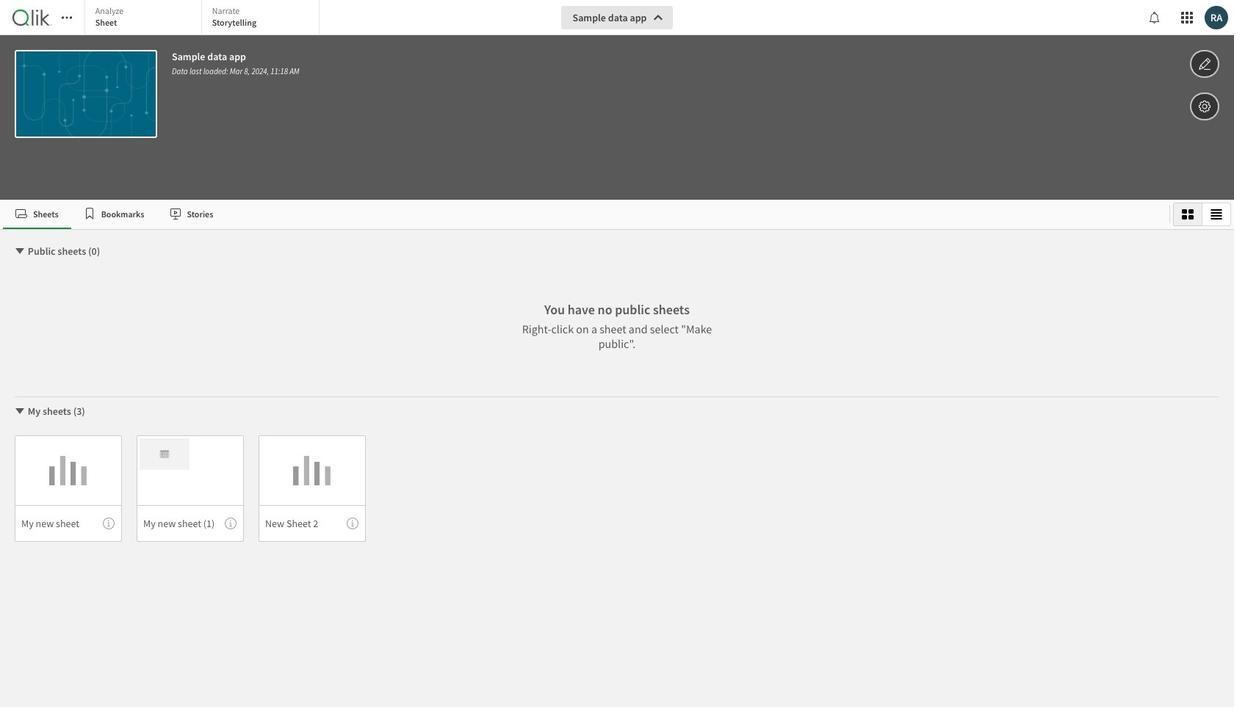 Task type: describe. For each thing, give the bounding box(es) containing it.
list view image
[[1211, 209, 1223, 220]]

my new sheet sheet is selected. press the spacebar or enter key to open my new sheet sheet. use the right and left arrow keys to navigate. element
[[15, 436, 122, 542]]

collapse image
[[14, 406, 26, 417]]

new sheet 2 sheet is selected. press the spacebar or enter key to open new sheet 2 sheet. use the right and left arrow keys to navigate. element
[[259, 436, 366, 542]]

my new sheet (1) sheet is selected. press the spacebar or enter key to open my new sheet (1) sheet. use the right and left arrow keys to navigate. element
[[137, 436, 244, 542]]

1 vertical spatial tab list
[[3, 200, 1164, 229]]

menu item for my new sheet (1) sheet is selected. press the spacebar or enter key to open my new sheet (1) sheet. use the right and left arrow keys to navigate. "element"
[[137, 506, 244, 542]]

menu item for new sheet 2 sheet is selected. press the spacebar or enter key to open new sheet 2 sheet. use the right and left arrow keys to navigate. element
[[259, 506, 366, 542]]

app options image
[[1199, 98, 1212, 115]]



Task type: locate. For each thing, give the bounding box(es) containing it.
group
[[1174, 203, 1232, 226]]

0 horizontal spatial tooltip
[[103, 518, 115, 530]]

tooltip for new sheet 2 sheet is selected. press the spacebar or enter key to open new sheet 2 sheet. use the right and left arrow keys to navigate. element
[[347, 518, 359, 530]]

tooltip
[[103, 518, 115, 530], [225, 518, 237, 530], [347, 518, 359, 530]]

menu item for my new sheet sheet is selected. press the spacebar or enter key to open my new sheet sheet. use the right and left arrow keys to navigate. element in the bottom of the page
[[15, 506, 122, 542]]

0 vertical spatial tab list
[[84, 0, 323, 37]]

tooltip for my new sheet sheet is selected. press the spacebar or enter key to open my new sheet sheet. use the right and left arrow keys to navigate. element in the bottom of the page
[[103, 518, 115, 530]]

edit image
[[1199, 55, 1212, 73]]

1 horizontal spatial menu item
[[137, 506, 244, 542]]

toolbar
[[0, 0, 1235, 200]]

1 horizontal spatial tooltip
[[225, 518, 237, 530]]

1 tooltip from the left
[[103, 518, 115, 530]]

3 tooltip from the left
[[347, 518, 359, 530]]

3 menu item from the left
[[259, 506, 366, 542]]

tab list
[[84, 0, 323, 37], [3, 200, 1164, 229]]

2 tooltip from the left
[[225, 518, 237, 530]]

2 menu item from the left
[[137, 506, 244, 542]]

grid view image
[[1183, 209, 1194, 220]]

menu item
[[15, 506, 122, 542], [137, 506, 244, 542], [259, 506, 366, 542]]

tooltip inside new sheet 2 sheet is selected. press the spacebar or enter key to open new sheet 2 sheet. use the right and left arrow keys to navigate. element
[[347, 518, 359, 530]]

0 horizontal spatial menu item
[[15, 506, 122, 542]]

tooltip for my new sheet (1) sheet is selected. press the spacebar or enter key to open my new sheet (1) sheet. use the right and left arrow keys to navigate. "element"
[[225, 518, 237, 530]]

tooltip inside my new sheet sheet is selected. press the spacebar or enter key to open my new sheet sheet. use the right and left arrow keys to navigate. element
[[103, 518, 115, 530]]

2 horizontal spatial tooltip
[[347, 518, 359, 530]]

2 horizontal spatial menu item
[[259, 506, 366, 542]]

1 menu item from the left
[[15, 506, 122, 542]]

application
[[0, 0, 1235, 708]]

tooltip inside my new sheet (1) sheet is selected. press the spacebar or enter key to open my new sheet (1) sheet. use the right and left arrow keys to navigate. "element"
[[225, 518, 237, 530]]

collapse image
[[14, 245, 26, 257]]



